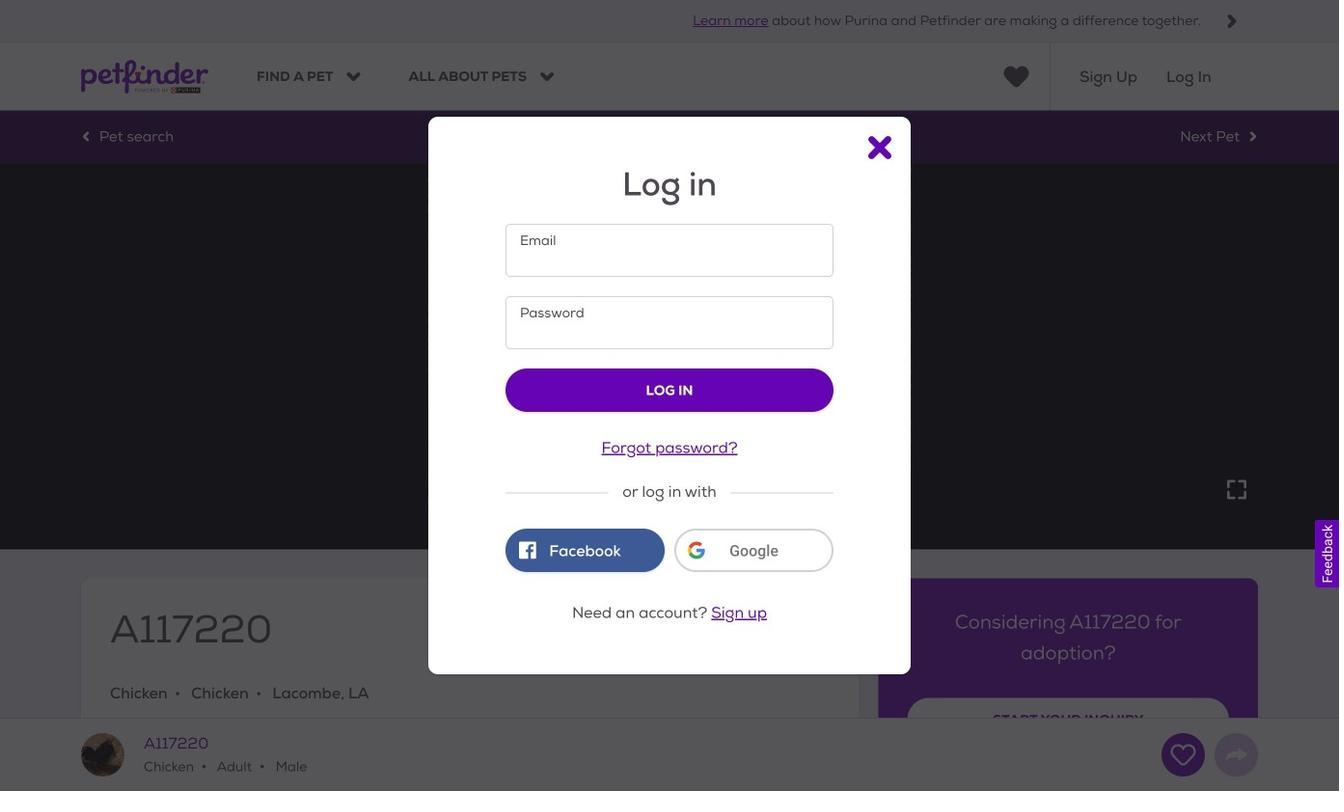 Task type: locate. For each thing, give the bounding box(es) containing it.
main content
[[0, 110, 1340, 791]]

None email field
[[506, 224, 834, 277]]

None password field
[[506, 296, 834, 349]]

a117220 image
[[81, 734, 125, 777]]



Task type: describe. For each thing, give the bounding box(es) containing it.
a117220, an adoptable chicken in lacombe, la_image-1 image
[[428, 164, 912, 550]]

pet physical characteristics element
[[110, 749, 831, 774]]

petfinder home image
[[81, 43, 208, 110]]



Task type: vqa. For each thing, say whether or not it's contained in the screenshot.
pet physical characteristics element
yes



